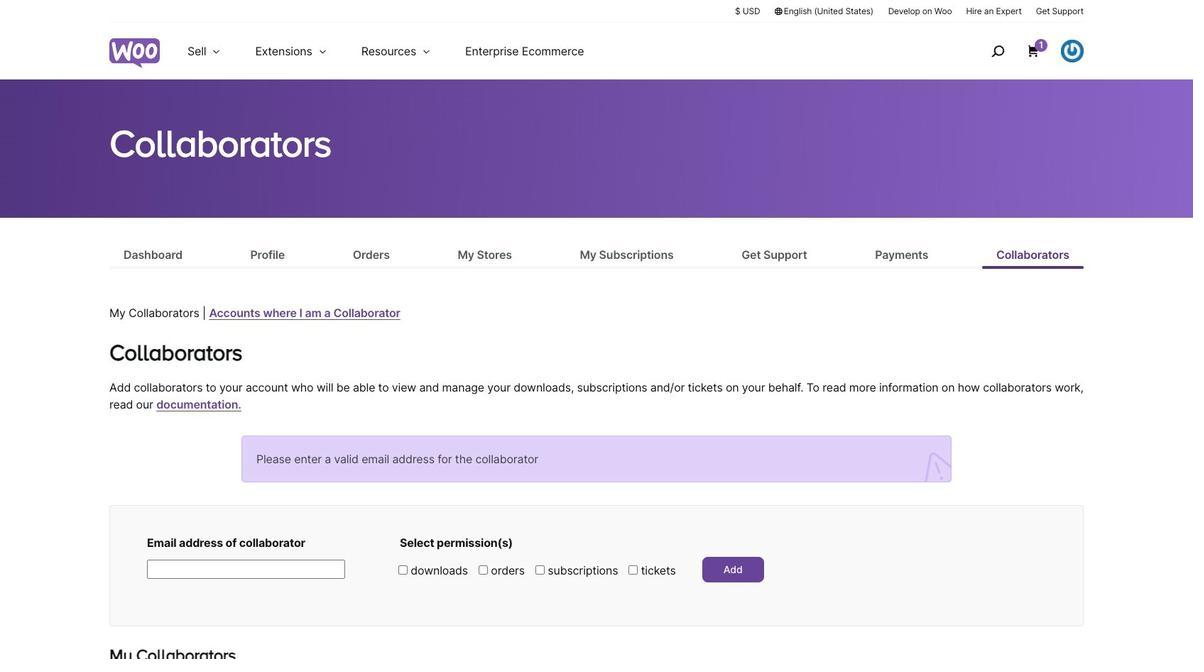 Task type: locate. For each thing, give the bounding box(es) containing it.
None checkbox
[[479, 566, 488, 575], [536, 566, 545, 575], [629, 566, 638, 575], [479, 566, 488, 575], [536, 566, 545, 575], [629, 566, 638, 575]]

service navigation menu element
[[961, 28, 1084, 74]]

None checkbox
[[398, 566, 408, 575]]

search image
[[987, 40, 1009, 63]]



Task type: describe. For each thing, give the bounding box(es) containing it.
open account menu image
[[1061, 40, 1084, 63]]



